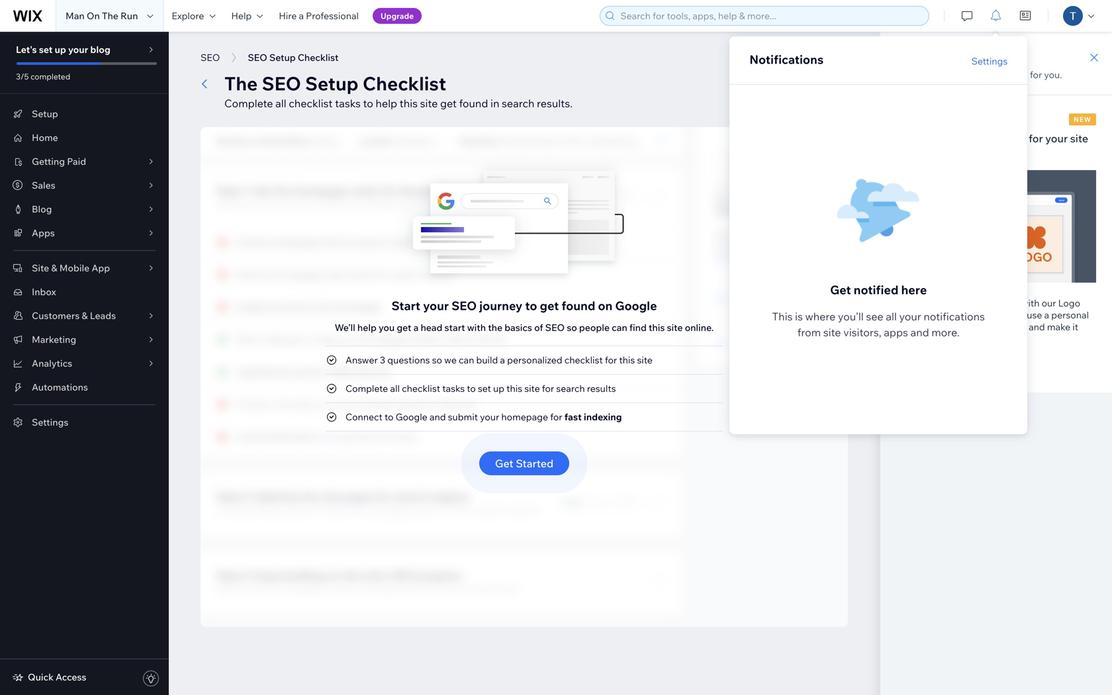 Task type: describe. For each thing, give the bounding box(es) containing it.
we'll help you get a head start with the basics of seo so people can find this site online.
[[335, 322, 714, 334]]

0 vertical spatial pages
[[343, 490, 374, 503]]

tasks inside step 2: optimize the site pages for search engines complete these tasks to make the site pages easier to find in search results.
[[288, 505, 310, 516]]

these inside step 2: optimize the site pages for search engines complete these tasks to make the site pages easier to find in search results.
[[261, 505, 285, 516]]

2 name from the left
[[348, 136, 370, 146]]

our
[[1042, 297, 1057, 309]]

3
[[380, 354, 386, 366]]

0 horizontal spatial the
[[102, 10, 118, 22]]

these inside step 1: get the homepage ready for google search help get this site found online by completing these essential tasks.
[[411, 199, 435, 210]]

4 business from the left
[[502, 136, 535, 146]]

0 horizontal spatial online.
[[685, 322, 714, 334]]

1 vertical spatial set
[[478, 383, 491, 394]]

upgrade
[[381, 11, 414, 21]]

and inside this is where you'll see all your notifications from site visitors, apps and more.
[[911, 326, 930, 339]]

man
[[66, 10, 85, 22]]

2 location from the left
[[431, 136, 463, 146]]

3:
[[243, 569, 252, 582]]

is inside step 3: keep building on this site's seo progress seo is a work in progress. learn more about what it can do for this site.
[[238, 584, 245, 595]]

product updates, personalized for you.
[[897, 69, 1063, 80]]

for left results
[[542, 383, 555, 394]]

you'll
[[839, 310, 864, 323]]

this right the do
[[485, 584, 501, 595]]

watch video link
[[714, 252, 770, 264]]

questions
[[388, 354, 430, 366]]

touch
[[897, 321, 922, 333]]

search up the fast
[[557, 383, 585, 394]]

this right people
[[649, 322, 665, 334]]

logo,
[[993, 309, 1015, 321]]

infuse
[[1017, 309, 1043, 321]]

1 vertical spatial complete
[[346, 383, 388, 394]]

1 business from the left
[[217, 136, 251, 146]]

more
[[356, 584, 379, 595]]

logo inside create a professional logo for your site with wix logo maker
[[942, 148, 967, 161]]

checklist inside "the seo setup checklist complete all checklist tasks to help this site get found in search results."
[[363, 72, 447, 95]]

seo up about
[[392, 569, 415, 582]]

all for setup
[[276, 97, 287, 110]]

stand
[[897, 333, 921, 345]]

1 vertical spatial tasks
[[443, 383, 465, 394]]

see
[[867, 310, 884, 323]]

complete all checklist tasks to set up this site for search results
[[346, 383, 616, 394]]

online. inside enhance your site in minutes with our logo maker—add a custom logo, infuse a personal touch with your own branding, and make it stand out online.
[[940, 333, 969, 345]]

1 horizontal spatial pages
[[383, 505, 409, 516]]

your inside sidebar element
[[68, 44, 88, 55]]

step 2: optimize the site pages for search engines complete these tasks to make the site pages easier to find in search results.
[[217, 490, 541, 516]]

keywords
[[460, 136, 498, 146]]

maker—add
[[897, 309, 950, 321]]

completing
[[360, 199, 409, 210]]

paid
[[67, 156, 86, 167]]

your inside this is where you'll see all your notifications from site visitors, apps and more.
[[900, 310, 922, 323]]

this inside see how the seo setup checklist helps this site. watch video
[[782, 240, 798, 252]]

7/19
[[618, 498, 634, 508]]

notifications
[[750, 52, 824, 67]]

this down answer 3 questions so we can build a personalized checklist for this site
[[507, 383, 523, 394]]

for inside step 3: keep building on this site's seo progress seo is a work in progress. learn more about what it can do for this site.
[[471, 584, 483, 595]]

for left the fast
[[551, 411, 563, 423]]

0 horizontal spatial and
[[430, 411, 446, 423]]

customers
[[32, 310, 80, 322]]

enhance your site in minutes with our logo maker—add a custom logo, infuse a personal touch with your own branding, and make it stand out online.
[[897, 297, 1090, 345]]

google inside step 1: get the homepage ready for google search help get this site found online by completing these essential tasks.
[[399, 184, 436, 197]]

your inside create a professional logo for your site with wix logo maker
[[1046, 132, 1069, 145]]

2 horizontal spatial can
[[612, 322, 628, 334]]

notified
[[854, 283, 899, 297]]

site inside "the seo setup checklist complete all checklist tasks to help this site get found in search results."
[[420, 97, 438, 110]]

wix
[[921, 148, 940, 161]]

search up easier
[[393, 490, 427, 503]]

your up head
[[423, 298, 449, 313]]

1 vertical spatial up
[[494, 383, 505, 394]]

do
[[457, 584, 469, 595]]

get started button
[[480, 452, 570, 476]]

1 horizontal spatial find
[[630, 322, 647, 334]]

upgrade button
[[373, 8, 422, 24]]

how
[[733, 229, 752, 240]]

basics
[[505, 322, 533, 334]]

search inside "the seo setup checklist complete all checklist tasks to help this site get found in search results."
[[502, 97, 535, 110]]

get inside "the seo setup checklist complete all checklist tasks to help this site get found in search results."
[[441, 97, 457, 110]]

setup inside seo setup checklist button
[[270, 52, 296, 63]]

submit
[[448, 411, 478, 423]]

1,
[[585, 136, 591, 146]]

product
[[897, 69, 932, 80]]

a right build
[[500, 354, 505, 366]]

the inside step 1: get the homepage ready for google search help get this site found online by completing these essential tasks.
[[275, 184, 291, 197]]

site inside enhance your site in minutes with our logo maker—add a custom logo, infuse a personal touch with your own branding, and make it stand out online.
[[958, 297, 973, 309]]

tasks.
[[478, 199, 503, 210]]

seo inside see how the seo setup checklist helps this site. watch video
[[770, 229, 789, 240]]

for up results
[[605, 354, 618, 366]]

3/5 completed
[[16, 72, 70, 81]]

sales button
[[0, 174, 169, 197]]

video
[[744, 252, 770, 264]]

search down get started
[[479, 505, 508, 516]]

1 horizontal spatial personalized
[[973, 69, 1029, 80]]

with right the start
[[468, 322, 486, 334]]

2 horizontal spatial found
[[562, 298, 596, 313]]

customers & leads
[[32, 310, 116, 322]]

results. inside "the seo setup checklist complete all checklist tasks to help this site get found in search results."
[[537, 97, 573, 110]]

answer 3 questions so we can build a personalized checklist for this site
[[346, 354, 653, 366]]

setup inside "the seo setup checklist complete all checklist tasks to help this site get found in search results."
[[305, 72, 359, 95]]

quick access button
[[12, 672, 86, 684]]

0 vertical spatial settings
[[972, 55, 1008, 67]]

this up learn
[[343, 569, 362, 582]]

site inside this is where you'll see all your notifications from site visitors, apps and more.
[[824, 326, 842, 339]]

results. inside step 2: optimize the site pages for search engines complete these tasks to make the site pages easier to find in search results.
[[510, 505, 541, 516]]

step for step 3: keep building on this site's seo progress
[[217, 569, 241, 582]]

about
[[381, 584, 407, 595]]

it inside step 3: keep building on this site's seo progress seo is a work in progress. learn more about what it can do for this site.
[[432, 584, 438, 595]]

seo left the 'work'
[[217, 584, 236, 595]]

new for new releases
[[897, 50, 922, 65]]

enhance
[[897, 297, 934, 309]]

business or brand name : business name
[[217, 136, 370, 146]]

get for get started
[[495, 457, 514, 470]]

inbox link
[[0, 280, 169, 304]]

found for the
[[291, 199, 317, 210]]

2
[[676, 136, 680, 146]]

in inside step 3: keep building on this site's seo progress seo is a work in progress. learn more about what it can do for this site.
[[277, 584, 285, 595]]

apps button
[[0, 221, 169, 245]]

online
[[319, 199, 345, 210]]

is inside this is where you'll see all your notifications from site visitors, apps and more.
[[796, 310, 803, 323]]

in inside enhance your site in minutes with our logo maker—add a custom logo, infuse a personal touch with your own branding, and make it stand out online.
[[975, 297, 983, 309]]

professional
[[306, 10, 359, 22]]

2 horizontal spatial search
[[627, 136, 653, 146]]

2 vertical spatial all
[[390, 383, 400, 394]]

started
[[516, 457, 554, 470]]

complete inside "the seo setup checklist complete all checklist tasks to help this site get found in search results."
[[225, 97, 273, 110]]

results
[[587, 383, 616, 394]]

where
[[806, 310, 836, 323]]

this
[[773, 310, 793, 323]]

answer
[[346, 354, 378, 366]]

a left head
[[414, 322, 419, 334]]

Search for tools, apps, help & more... field
[[617, 7, 926, 25]]

app
[[92, 262, 110, 274]]

: for keywords
[[498, 136, 500, 146]]

see
[[714, 229, 731, 240]]

to inside "the seo setup checklist complete all checklist tasks to help this site get found in search results."
[[363, 97, 374, 110]]

the inside see how the seo setup checklist helps this site. watch video
[[754, 229, 768, 240]]

create a professional logo for your site with wix logo maker
[[897, 132, 1089, 161]]

indexing
[[584, 411, 622, 423]]

by
[[347, 199, 358, 210]]

site. inside step 3: keep building on this site's seo progress seo is a work in progress. learn more about what it can do for this site.
[[503, 584, 521, 595]]

or
[[252, 136, 260, 146]]

automations link
[[0, 376, 169, 399]]

checklist inside "the seo setup checklist complete all checklist tasks to help this site get found in search results."
[[289, 97, 333, 110]]

sidebar element
[[0, 32, 169, 696]]

1 vertical spatial google
[[616, 298, 658, 313]]

checklist inside button
[[298, 52, 339, 63]]

easier
[[411, 505, 437, 516]]

your left own
[[944, 321, 964, 333]]

the inside "the seo setup checklist complete all checklist tasks to help this site get found in search results."
[[225, 72, 258, 95]]

1 vertical spatial help
[[358, 322, 377, 334]]

getting paid button
[[0, 150, 169, 174]]

seo right of
[[546, 322, 565, 334]]

setup link
[[0, 102, 169, 126]]

marketing
[[32, 334, 76, 345]]

site
[[32, 262, 49, 274]]

get right the you
[[397, 322, 412, 334]]

get notified here
[[831, 283, 928, 297]]

2/7
[[622, 192, 634, 202]]

getting paid
[[32, 156, 86, 167]]

this is where you'll see all your notifications from site visitors, apps and more.
[[773, 310, 986, 339]]

site & mobile app
[[32, 262, 110, 274]]

1 horizontal spatial on
[[598, 298, 613, 313]]

brand
[[262, 136, 285, 146]]

we
[[445, 354, 457, 366]]

all for where
[[887, 310, 898, 323]]

find inside step 2: optimize the site pages for search engines complete these tasks to make the site pages easier to find in search results.
[[450, 505, 467, 516]]

keywords : business search term 1, business search term 2
[[460, 136, 680, 146]]

can inside step 3: keep building on this site's seo progress seo is a work in progress. learn more about what it can do for this site.
[[440, 584, 455, 595]]

up inside sidebar element
[[55, 44, 66, 55]]

let's
[[16, 44, 37, 55]]

journey
[[480, 298, 523, 313]]

help inside help button
[[231, 10, 252, 22]]

complete inside step 2: optimize the site pages for search engines complete these tasks to make the site pages easier to find in search results.
[[217, 505, 259, 516]]

homepage inside step 1: get the homepage ready for google search help get this site found online by completing these essential tasks.
[[294, 184, 348, 197]]



Task type: locate. For each thing, give the bounding box(es) containing it.
setup up home
[[32, 108, 58, 120]]

2 horizontal spatial and
[[1029, 321, 1046, 333]]

term
[[564, 136, 583, 146], [655, 136, 674, 146]]

: for location
[[393, 136, 395, 146]]

& inside site & mobile app dropdown button
[[51, 262, 57, 274]]

2 vertical spatial complete
[[217, 505, 259, 516]]

location up ready
[[360, 136, 393, 146]]

sales
[[32, 180, 55, 191]]

a left professional
[[299, 10, 304, 22]]

building
[[283, 569, 325, 582]]

0 vertical spatial up
[[55, 44, 66, 55]]

0 vertical spatial tasks
[[335, 97, 361, 110]]

step
[[217, 184, 241, 197], [217, 490, 241, 503], [217, 569, 241, 582]]

business right brand
[[313, 136, 346, 146]]

a up wix
[[933, 132, 939, 145]]

logo down "professional"
[[942, 148, 967, 161]]

0 vertical spatial make
[[1048, 321, 1071, 333]]

can right people
[[612, 322, 628, 334]]

a down our
[[1045, 309, 1050, 321]]

all up apps at top right
[[887, 310, 898, 323]]

checklist up results
[[565, 354, 603, 366]]

hire for hire an seo expert
[[734, 337, 752, 349]]

updates,
[[934, 69, 971, 80]]

2 business from the left
[[313, 136, 346, 146]]

1 vertical spatial help
[[217, 199, 237, 210]]

hire an seo expert
[[734, 337, 816, 349]]

visitors,
[[844, 326, 882, 339]]

run
[[121, 10, 138, 22]]

help up location : business location
[[376, 97, 398, 110]]

for inside step 2: optimize the site pages for search engines complete these tasks to make the site pages easier to find in search results.
[[376, 490, 391, 503]]

0 vertical spatial set
[[39, 44, 53, 55]]

analytics
[[32, 358, 72, 369]]

0 vertical spatial help
[[231, 10, 252, 22]]

helps
[[757, 240, 780, 252]]

with up out
[[924, 321, 942, 333]]

2 horizontal spatial checklist
[[565, 354, 603, 366]]

the
[[102, 10, 118, 22], [225, 72, 258, 95]]

: down "the seo setup checklist complete all checklist tasks to help this site get found in search results."
[[393, 136, 395, 146]]

leads
[[90, 310, 116, 322]]

get up of
[[540, 298, 559, 313]]

with up the infuse at the right top of the page
[[1022, 297, 1040, 309]]

seo down help button at top left
[[248, 52, 267, 63]]

and inside enhance your site in minutes with our logo maker—add a custom logo, infuse a personal touch with your own branding, and make it stand out online.
[[1029, 321, 1046, 333]]

1 name from the left
[[287, 136, 309, 146]]

0 horizontal spatial &
[[51, 262, 57, 274]]

this inside "the seo setup checklist complete all checklist tasks to help this site get found in search results."
[[400, 97, 418, 110]]

personalized
[[973, 69, 1029, 80], [508, 354, 563, 366]]

search up essential
[[438, 184, 474, 197]]

it
[[1073, 321, 1079, 333], [432, 584, 438, 595]]

site. right the do
[[503, 584, 521, 595]]

0 horizontal spatial checklist
[[298, 52, 339, 63]]

0 vertical spatial help
[[376, 97, 398, 110]]

professional
[[941, 132, 1002, 145]]

hire
[[279, 10, 297, 22], [734, 337, 752, 349]]

0 vertical spatial homepage
[[294, 184, 348, 197]]

can left the do
[[440, 584, 455, 595]]

seo inside "the seo setup checklist complete all checklist tasks to help this site get found in search results."
[[262, 72, 301, 95]]

0 horizontal spatial hire
[[279, 10, 297, 22]]

new releases
[[897, 50, 975, 65]]

& for customers
[[82, 310, 88, 322]]

1 vertical spatial personalized
[[508, 354, 563, 366]]

2 horizontal spatial :
[[498, 136, 500, 146]]

maker
[[970, 148, 1001, 161]]

2 step from the top
[[217, 490, 241, 503]]

quick
[[28, 672, 54, 683]]

checklist up watch
[[714, 240, 755, 252]]

make
[[1048, 321, 1071, 333], [323, 505, 347, 516]]

your up notifications
[[936, 297, 956, 309]]

found inside "the seo setup checklist complete all checklist tasks to help this site get found in search results."
[[459, 97, 488, 110]]

complete
[[225, 97, 273, 110], [346, 383, 388, 394], [217, 505, 259, 516]]

analytics button
[[0, 352, 169, 376]]

1 vertical spatial results.
[[510, 505, 541, 516]]

for right the do
[[471, 584, 483, 595]]

found inside step 1: get the homepage ready for google search help get this site found online by completing these essential tasks.
[[291, 199, 317, 210]]

this up indexing
[[620, 354, 635, 366]]

seo down 'explore'
[[201, 52, 220, 63]]

let's set up your blog
[[16, 44, 110, 55]]

step for step 1: get the homepage ready for google search
[[217, 184, 241, 197]]

help
[[376, 97, 398, 110], [358, 322, 377, 334]]

0 vertical spatial get
[[254, 184, 272, 197]]

3 step from the top
[[217, 569, 241, 582]]

home link
[[0, 126, 169, 150]]

can right 'we' at bottom left
[[459, 354, 475, 366]]

for inside step 1: get the homepage ready for google search help get this site found online by completing these essential tasks.
[[382, 184, 396, 197]]

the down seo button
[[225, 72, 258, 95]]

seo up helps
[[770, 229, 789, 240]]

1 horizontal spatial so
[[567, 322, 577, 334]]

so left 'we' at bottom left
[[432, 354, 442, 366]]

1 vertical spatial homepage
[[502, 411, 549, 423]]

a up more. at the right
[[952, 309, 957, 321]]

0 vertical spatial is
[[796, 310, 803, 323]]

the seo setup checklist complete all checklist tasks to help this site get found in search results.
[[225, 72, 573, 110]]

0 vertical spatial complete
[[225, 97, 273, 110]]

seo down seo setup checklist button
[[262, 72, 301, 95]]

3 business from the left
[[397, 136, 430, 146]]

3 : from the left
[[498, 136, 500, 146]]

site. right helps
[[800, 240, 818, 252]]

1 : from the left
[[309, 136, 311, 146]]

set up connect to google and submit your homepage for fast indexing
[[478, 383, 491, 394]]

0 horizontal spatial up
[[55, 44, 66, 55]]

your right "submit" at the bottom left
[[480, 411, 500, 423]]

0 vertical spatial hire
[[279, 10, 297, 22]]

0 vertical spatial it
[[1073, 321, 1079, 333]]

1 vertical spatial can
[[459, 354, 475, 366]]

name right brand
[[287, 136, 309, 146]]

site inside step 1: get the homepage ready for google search help get this site found online by completing these essential tasks.
[[274, 199, 289, 210]]

0 horizontal spatial homepage
[[294, 184, 348, 197]]

1 horizontal spatial up
[[494, 383, 505, 394]]

checklist down questions
[[402, 383, 441, 394]]

term left '2'
[[655, 136, 674, 146]]

so
[[567, 322, 577, 334], [432, 354, 442, 366]]

2 vertical spatial checklist
[[714, 240, 755, 252]]

in down engines
[[469, 505, 477, 516]]

0 horizontal spatial location
[[360, 136, 393, 146]]

new
[[897, 50, 922, 65], [1075, 115, 1092, 124]]

1 horizontal spatial set
[[478, 383, 491, 394]]

create
[[897, 132, 930, 145]]

2 horizontal spatial checklist
[[714, 240, 755, 252]]

2 vertical spatial google
[[396, 411, 428, 423]]

up
[[55, 44, 66, 55], [494, 383, 505, 394]]

1 horizontal spatial tasks
[[335, 97, 361, 110]]

a
[[299, 10, 304, 22], [933, 132, 939, 145], [952, 309, 957, 321], [1045, 309, 1050, 321], [414, 322, 419, 334], [500, 354, 505, 366], [247, 584, 252, 595]]

1 vertical spatial the
[[225, 72, 258, 95]]

can
[[612, 322, 628, 334], [459, 354, 475, 366], [440, 584, 455, 595]]

1 horizontal spatial and
[[911, 326, 930, 339]]

0 horizontal spatial :
[[309, 136, 311, 146]]

the
[[275, 184, 291, 197], [754, 229, 768, 240], [488, 322, 503, 334], [303, 490, 320, 503], [349, 505, 363, 516]]

0 vertical spatial on
[[598, 298, 613, 313]]

progress
[[417, 569, 462, 582]]

settings down automations
[[32, 417, 69, 428]]

start
[[445, 322, 465, 334]]

1 vertical spatial make
[[323, 505, 347, 516]]

2 : from the left
[[393, 136, 395, 146]]

0 horizontal spatial these
[[261, 505, 285, 516]]

search up keywords : business search term 1, business search term 2
[[502, 97, 535, 110]]

and
[[1029, 321, 1046, 333], [911, 326, 930, 339], [430, 411, 446, 423]]

tasks inside "the seo setup checklist complete all checklist tasks to help this site get found in search results."
[[335, 97, 361, 110]]

get right 1:
[[254, 184, 272, 197]]

2 vertical spatial checklist
[[402, 383, 441, 394]]

1 vertical spatial found
[[291, 199, 317, 210]]

branding,
[[986, 321, 1027, 333]]

find
[[630, 322, 647, 334], [450, 505, 467, 516]]

ic google image
[[324, 431, 417, 443]]

1 horizontal spatial checklist
[[363, 72, 447, 95]]

step for step 2: optimize the site pages for search engines
[[217, 490, 241, 503]]

seo right an
[[767, 337, 786, 349]]

0 horizontal spatial settings
[[32, 417, 69, 428]]

your down enhance
[[900, 310, 922, 323]]

start your seo journey to get found on google
[[392, 298, 658, 313]]

essential
[[437, 199, 476, 210]]

blog
[[90, 44, 110, 55]]

find down engines
[[450, 505, 467, 516]]

settings up product updates, personalized for you.
[[972, 55, 1008, 67]]

found up keywords
[[459, 97, 488, 110]]

1 vertical spatial all
[[887, 310, 898, 323]]

1 horizontal spatial settings
[[972, 55, 1008, 67]]

0 horizontal spatial site.
[[503, 584, 521, 595]]

1 horizontal spatial logo
[[1059, 297, 1081, 309]]

location
[[360, 136, 393, 146], [431, 136, 463, 146]]

homepage
[[294, 184, 348, 197], [502, 411, 549, 423]]

on inside step 3: keep building on this site's seo progress seo is a work in progress. learn more about what it can do for this site.
[[327, 569, 340, 582]]

0 vertical spatial so
[[567, 322, 577, 334]]

0 horizontal spatial can
[[440, 584, 455, 595]]

checklist up the business or brand name : business name
[[289, 97, 333, 110]]

logo
[[1005, 132, 1027, 145]]

notifications
[[924, 310, 986, 323]]

step 2: optimize the site pages for search engines heading
[[217, 489, 541, 505]]

2 horizontal spatial all
[[887, 310, 898, 323]]

& inside customers & leads dropdown button
[[82, 310, 88, 322]]

logo inside enhance your site in minutes with our logo maker—add a custom logo, infuse a personal touch with your own branding, and make it stand out online.
[[1059, 297, 1081, 309]]

0 vertical spatial step
[[217, 184, 241, 197]]

your left blog
[[68, 44, 88, 55]]

help inside step 1: get the homepage ready for google search help get this site found online by completing these essential tasks.
[[217, 199, 237, 210]]

get up you'll
[[831, 283, 852, 297]]

site. inside see how the seo setup checklist helps this site. watch video
[[800, 240, 818, 252]]

1 vertical spatial new
[[1075, 115, 1092, 124]]

1 horizontal spatial &
[[82, 310, 88, 322]]

in
[[491, 97, 500, 110], [975, 297, 983, 309], [469, 505, 477, 516], [277, 584, 285, 595]]

1 horizontal spatial site.
[[800, 240, 818, 252]]

1 horizontal spatial hire
[[734, 337, 752, 349]]

homepage up online
[[294, 184, 348, 197]]

business down "the seo setup checklist complete all checklist tasks to help this site get found in search results."
[[397, 136, 430, 146]]

1 horizontal spatial search
[[537, 136, 563, 146]]

0 horizontal spatial checklist
[[289, 97, 333, 110]]

step 3: keep building on this site's seo progress seo is a work in progress. learn more about what it can do for this site.
[[217, 569, 521, 595]]

0 horizontal spatial pages
[[343, 490, 374, 503]]

in inside step 2: optimize the site pages for search engines complete these tasks to make the site pages easier to find in search results.
[[469, 505, 477, 516]]

found for checklist
[[459, 97, 488, 110]]

1 vertical spatial on
[[327, 569, 340, 582]]

0 vertical spatial personalized
[[973, 69, 1029, 80]]

seo up the start
[[452, 298, 477, 313]]

checklist down hire a professional link
[[298, 52, 339, 63]]

checklist up location : business location
[[363, 72, 447, 95]]

0 horizontal spatial make
[[323, 505, 347, 516]]

5 business from the left
[[593, 136, 626, 146]]

site & mobile app button
[[0, 256, 169, 280]]

site inside create a professional logo for your site with wix logo maker
[[1071, 132, 1089, 145]]

help left the you
[[358, 322, 377, 334]]

seo setup checklist button
[[241, 48, 345, 68]]

watch
[[714, 252, 742, 264]]

setup inside setup link
[[32, 108, 58, 120]]

customers & leads button
[[0, 304, 169, 328]]

all inside this is where you'll see all your notifications from site visitors, apps and more.
[[887, 310, 898, 323]]

term left 1,
[[564, 136, 583, 146]]

step left 3:
[[217, 569, 241, 582]]

1 vertical spatial step
[[217, 490, 241, 503]]

on up people
[[598, 298, 613, 313]]

1 vertical spatial pages
[[383, 505, 409, 516]]

1 horizontal spatial online.
[[940, 333, 969, 345]]

1 vertical spatial these
[[261, 505, 285, 516]]

1 vertical spatial checklist
[[565, 354, 603, 366]]

a inside create a professional logo for your site with wix logo maker
[[933, 132, 939, 145]]

this right helps
[[782, 240, 798, 252]]

hire for hire a professional
[[279, 10, 297, 22]]

step inside step 3: keep building on this site's seo progress seo is a work in progress. learn more about what it can do for this site.
[[217, 569, 241, 582]]

in inside "the seo setup checklist complete all checklist tasks to help this site get found in search results."
[[491, 97, 500, 110]]

for left you.
[[1031, 69, 1043, 80]]

2 vertical spatial step
[[217, 569, 241, 582]]

results. up keywords : business search term 1, business search term 2
[[537, 97, 573, 110]]

step 1: get the homepage ready for google search help get this site found online by completing these essential tasks.
[[217, 184, 503, 210]]

step 3: keep building on this site's seo progress heading
[[217, 568, 521, 584]]

2 vertical spatial tasks
[[288, 505, 310, 516]]

2 term from the left
[[655, 136, 674, 146]]

search left 1,
[[537, 136, 563, 146]]

completed
[[31, 72, 70, 81]]

complete down 2:
[[217, 505, 259, 516]]

0 horizontal spatial personalized
[[508, 354, 563, 366]]

expert
[[788, 337, 816, 349]]

own
[[966, 321, 984, 333]]

1 horizontal spatial these
[[411, 199, 435, 210]]

a inside step 3: keep building on this site's seo progress seo is a work in progress. learn more about what it can do for this site.
[[247, 584, 252, 595]]

0 vertical spatial find
[[630, 322, 647, 334]]

step inside step 2: optimize the site pages for search engines complete these tasks to make the site pages easier to find in search results.
[[217, 490, 241, 503]]

0 vertical spatial all
[[276, 97, 287, 110]]

see how the seo setup checklist helps this site. watch video
[[714, 229, 818, 264]]

0 horizontal spatial on
[[327, 569, 340, 582]]

1 horizontal spatial make
[[1048, 321, 1071, 333]]

to
[[363, 97, 374, 110], [526, 298, 538, 313], [467, 383, 476, 394], [385, 411, 394, 423], [312, 505, 321, 516], [439, 505, 448, 516]]

search
[[502, 97, 535, 110], [557, 383, 585, 394], [393, 490, 427, 503], [479, 505, 508, 516]]

0 vertical spatial can
[[612, 322, 628, 334]]

these left essential
[[411, 199, 435, 210]]

for down ic google image
[[376, 490, 391, 503]]

this up location : business location
[[400, 97, 418, 110]]

setup down help button at top left
[[270, 52, 296, 63]]

complete up or
[[225, 97, 273, 110]]

1 vertical spatial logo
[[1059, 297, 1081, 309]]

search
[[537, 136, 563, 146], [627, 136, 653, 146], [438, 184, 474, 197]]

location up essential
[[431, 136, 463, 146]]

help button
[[223, 0, 271, 32]]

1 horizontal spatial term
[[655, 136, 674, 146]]

set inside sidebar element
[[39, 44, 53, 55]]

hire left an
[[734, 337, 752, 349]]

0 horizontal spatial new
[[897, 50, 922, 65]]

your
[[68, 44, 88, 55], [1046, 132, 1069, 145], [936, 297, 956, 309], [423, 298, 449, 313], [900, 310, 922, 323], [944, 321, 964, 333], [480, 411, 500, 423]]

settings inside sidebar element
[[32, 417, 69, 428]]

for right 'logo'
[[1030, 132, 1044, 145]]

search inside step 1: get the homepage ready for google search help get this site found online by completing these essential tasks.
[[438, 184, 474, 197]]

0 horizontal spatial is
[[238, 584, 245, 595]]

new for new
[[1075, 115, 1092, 124]]

checklist
[[298, 52, 339, 63], [363, 72, 447, 95], [714, 240, 755, 252]]

these
[[411, 199, 435, 210], [261, 505, 285, 516]]

explore
[[172, 10, 204, 22]]

ready
[[350, 184, 379, 197]]

help inside "the seo setup checklist complete all checklist tasks to help this site get found in search results."
[[376, 97, 398, 110]]

checklist inside see how the seo setup checklist helps this site. watch video
[[714, 240, 755, 252]]

1 step from the top
[[217, 184, 241, 197]]

apps
[[32, 227, 55, 239]]

make inside step 2: optimize the site pages for search engines complete these tasks to make the site pages easier to find in search results.
[[323, 505, 347, 516]]

get up location : business location
[[441, 97, 457, 110]]

for inside create a professional logo for your site with wix logo maker
[[1030, 132, 1044, 145]]

get for get notified here
[[831, 283, 852, 297]]

found left online
[[291, 199, 317, 210]]

step 1: get the homepage ready for google search heading
[[217, 183, 503, 199]]

and down maker—add
[[911, 326, 930, 339]]

business right keywords
[[502, 136, 535, 146]]

with inside create a professional logo for your site with wix logo maker
[[897, 148, 918, 161]]

help
[[231, 10, 252, 22], [217, 199, 237, 210]]

0 horizontal spatial tasks
[[288, 505, 310, 516]]

build
[[477, 354, 498, 366]]

& for site
[[51, 262, 57, 274]]

get inside step 1: get the homepage ready for google search help get this site found online by completing these essential tasks.
[[254, 184, 272, 197]]

get inside popup button
[[495, 457, 514, 470]]

2 horizontal spatial tasks
[[443, 383, 465, 394]]

1 vertical spatial is
[[238, 584, 245, 595]]

of
[[535, 322, 544, 334]]

business left or
[[217, 136, 251, 146]]

1 term from the left
[[564, 136, 583, 146]]

: up tasks.
[[498, 136, 500, 146]]

all inside "the seo setup checklist complete all checklist tasks to help this site get found in search results."
[[276, 97, 287, 110]]

get inside step 1: get the homepage ready for google search help get this site found online by completing these essential tasks.
[[239, 199, 254, 210]]

0 vertical spatial new
[[897, 50, 922, 65]]

releases
[[925, 50, 975, 65]]

is down 3:
[[238, 584, 245, 595]]

find right people
[[630, 322, 647, 334]]

1 location from the left
[[360, 136, 393, 146]]

found up people
[[562, 298, 596, 313]]

: right brand
[[309, 136, 311, 146]]

engines
[[430, 490, 470, 503]]

2 vertical spatial found
[[562, 298, 596, 313]]

up up completed at the top
[[55, 44, 66, 55]]

2 horizontal spatial get
[[831, 283, 852, 297]]

business right 1,
[[593, 136, 626, 146]]

get started
[[495, 457, 554, 470]]

search left '2'
[[627, 136, 653, 146]]

on up learn
[[327, 569, 340, 582]]

complete up "connect"
[[346, 383, 388, 394]]

0 horizontal spatial all
[[276, 97, 287, 110]]

0 horizontal spatial term
[[564, 136, 583, 146]]

0 horizontal spatial so
[[432, 354, 442, 366]]

setup inside see how the seo setup checklist helps this site. watch video
[[792, 229, 818, 240]]

progress.
[[287, 584, 328, 595]]

in up keywords
[[491, 97, 500, 110]]

&
[[51, 262, 57, 274], [82, 310, 88, 322]]

a down 3:
[[247, 584, 252, 595]]

apps
[[885, 326, 909, 339]]

it inside enhance your site in minutes with our logo maker—add a custom logo, infuse a personal touch with your own branding, and make it stand out online.
[[1073, 321, 1079, 333]]

hire a professional
[[279, 10, 359, 22]]

this inside step 1: get the homepage ready for google search help get this site found online by completing these essential tasks.
[[256, 199, 272, 210]]

all down questions
[[390, 383, 400, 394]]

0 horizontal spatial get
[[254, 184, 272, 197]]

make inside enhance your site in minutes with our logo maker—add a custom logo, infuse a personal touch with your own branding, and make it stand out online.
[[1048, 321, 1071, 333]]

step inside step 1: get the homepage ready for google search help get this site found online by completing these essential tasks.
[[217, 184, 241, 197]]

1 vertical spatial site.
[[503, 584, 521, 595]]

in up custom
[[975, 297, 983, 309]]

blog
[[32, 203, 52, 215]]



Task type: vqa. For each thing, say whether or not it's contained in the screenshot.
(1) associated with Drafts (1)
no



